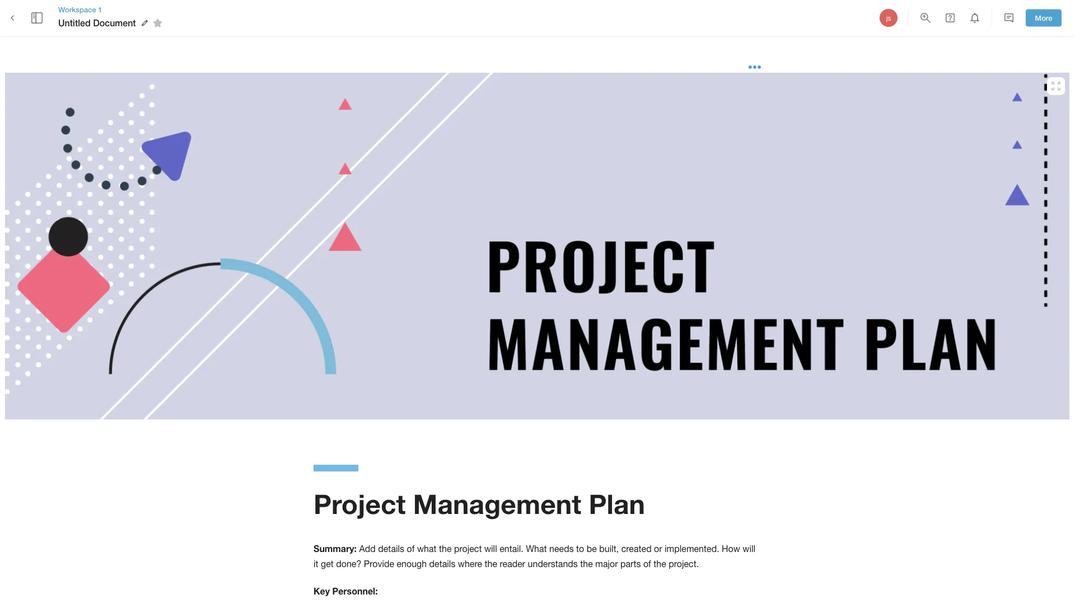Task type: locate. For each thing, give the bounding box(es) containing it.
management
[[413, 488, 581, 520]]

how
[[722, 544, 740, 555]]

workspace 1
[[58, 5, 102, 14]]

of right 'parts'
[[643, 559, 651, 570]]

1 horizontal spatial will
[[743, 544, 756, 555]]

add details of what the project will entail. what needs to be built, created or implemented. how will it get done? provide enough details where the reader understands the major parts of the project.
[[314, 544, 758, 570]]

the down or on the right of the page
[[654, 559, 666, 570]]

major
[[595, 559, 618, 570]]

details
[[378, 544, 404, 555], [429, 559, 456, 570]]

favorite image
[[151, 16, 164, 30]]

project
[[454, 544, 482, 555]]

0 vertical spatial of
[[407, 544, 415, 555]]

details down what
[[429, 559, 456, 570]]

2 will from the left
[[743, 544, 756, 555]]

be
[[587, 544, 597, 555]]

1 horizontal spatial details
[[429, 559, 456, 570]]

workspace 1 link
[[58, 4, 166, 15]]

1 vertical spatial details
[[429, 559, 456, 570]]

of
[[407, 544, 415, 555], [643, 559, 651, 570]]

project
[[314, 488, 406, 520]]

details up provide
[[378, 544, 404, 555]]

1 horizontal spatial of
[[643, 559, 651, 570]]

enough
[[397, 559, 427, 570]]

get
[[321, 559, 334, 570]]

will
[[484, 544, 497, 555], [743, 544, 756, 555]]

0 horizontal spatial of
[[407, 544, 415, 555]]

will right how
[[743, 544, 756, 555]]

key
[[314, 587, 330, 597]]

0 horizontal spatial will
[[484, 544, 497, 555]]

project.
[[669, 559, 699, 570]]

js
[[886, 14, 891, 22]]

of up enough
[[407, 544, 415, 555]]

plan
[[589, 488, 645, 520]]

workspace
[[58, 5, 96, 14]]

0 horizontal spatial details
[[378, 544, 404, 555]]

the
[[439, 544, 452, 555], [485, 559, 497, 570], [580, 559, 593, 570], [654, 559, 666, 570]]

or
[[654, 544, 662, 555]]

will left 'entail.'
[[484, 544, 497, 555]]

personnel:
[[332, 587, 378, 597]]

project management plan
[[314, 488, 645, 520]]



Task type: vqa. For each thing, say whether or not it's contained in the screenshot.
Search
no



Task type: describe. For each thing, give the bounding box(es) containing it.
what
[[526, 544, 547, 555]]

where
[[458, 559, 482, 570]]

created
[[621, 544, 652, 555]]

untitled
[[58, 18, 91, 28]]

implemented.
[[665, 544, 719, 555]]

1 will from the left
[[484, 544, 497, 555]]

untitled document
[[58, 18, 136, 28]]

entail.
[[500, 544, 524, 555]]

reader
[[500, 559, 525, 570]]

parts
[[621, 559, 641, 570]]

more button
[[1026, 9, 1062, 27]]

it
[[314, 559, 318, 570]]

summary:
[[314, 544, 357, 555]]

understands
[[528, 559, 578, 570]]

1
[[98, 5, 102, 14]]

built,
[[599, 544, 619, 555]]

the right what
[[439, 544, 452, 555]]

more
[[1035, 14, 1053, 22]]

key personnel:
[[314, 587, 378, 597]]

1 vertical spatial of
[[643, 559, 651, 570]]

the right where
[[485, 559, 497, 570]]

done?
[[336, 559, 361, 570]]

add
[[359, 544, 376, 555]]

provide
[[364, 559, 394, 570]]

0 vertical spatial details
[[378, 544, 404, 555]]

what
[[417, 544, 437, 555]]

needs
[[549, 544, 574, 555]]

the down be
[[580, 559, 593, 570]]

to
[[576, 544, 584, 555]]

document
[[93, 18, 136, 28]]

js button
[[878, 7, 899, 29]]



